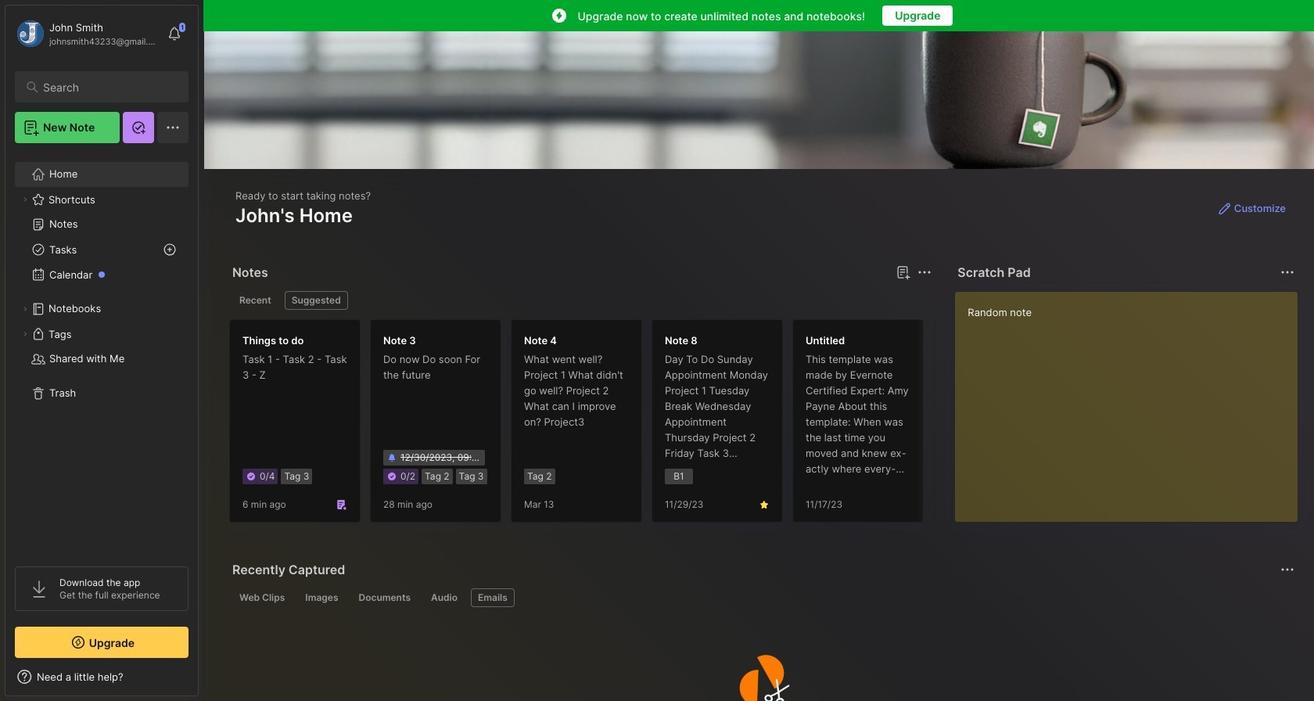 Task type: locate. For each thing, give the bounding box(es) containing it.
more actions image
[[916, 263, 935, 282], [1279, 263, 1298, 282]]

0 vertical spatial tab list
[[232, 291, 930, 310]]

1 vertical spatial tab list
[[232, 589, 1293, 607]]

row group
[[229, 319, 1315, 532]]

click to collapse image
[[198, 672, 209, 691]]

0 horizontal spatial more actions image
[[916, 263, 935, 282]]

tab list
[[232, 291, 930, 310], [232, 589, 1293, 607]]

main element
[[0, 0, 203, 701]]

1 horizontal spatial more actions field
[[1277, 261, 1299, 283]]

More actions field
[[914, 261, 936, 283], [1277, 261, 1299, 283]]

more actions image for 2nd the more actions field from the right
[[916, 263, 935, 282]]

1 horizontal spatial more actions image
[[1279, 263, 1298, 282]]

2 more actions field from the left
[[1277, 261, 1299, 283]]

None search field
[[43, 77, 175, 96]]

1 more actions field from the left
[[914, 261, 936, 283]]

Account field
[[15, 18, 160, 49]]

Search text field
[[43, 80, 175, 95]]

Start writing… text field
[[968, 292, 1298, 509]]

tab
[[232, 291, 278, 310], [285, 291, 348, 310], [232, 589, 292, 607], [298, 589, 346, 607], [352, 589, 418, 607], [424, 589, 465, 607], [471, 589, 515, 607]]

2 more actions image from the left
[[1279, 263, 1298, 282]]

tree inside the main element
[[5, 153, 198, 553]]

none search field inside the main element
[[43, 77, 175, 96]]

1 more actions image from the left
[[916, 263, 935, 282]]

tree
[[5, 153, 198, 553]]

more actions image for second the more actions field
[[1279, 263, 1298, 282]]

expand tags image
[[20, 329, 30, 339]]

0 horizontal spatial more actions field
[[914, 261, 936, 283]]



Task type: vqa. For each thing, say whether or not it's contained in the screenshot.
right 0
no



Task type: describe. For each thing, give the bounding box(es) containing it.
2 tab list from the top
[[232, 589, 1293, 607]]

1 tab list from the top
[[232, 291, 930, 310]]

expand notebooks image
[[20, 304, 30, 314]]

WHAT'S NEW field
[[5, 664, 198, 689]]



